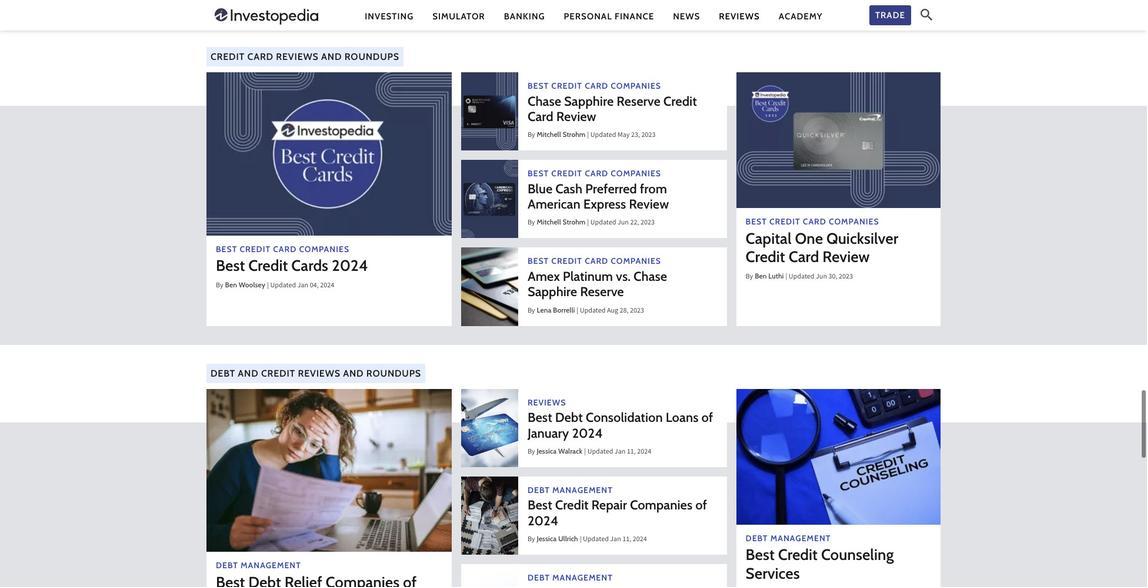 Task type: locate. For each thing, give the bounding box(es) containing it.
2023 inside the capital one quicksilver credit card review by ben luthi updated jun 30, 2023
[[839, 272, 853, 283]]

1 vertical spatial card
[[528, 109, 554, 125]]

review
[[556, 109, 596, 125], [629, 197, 669, 212], [823, 248, 870, 267]]

chase inside amex platinum vs. chase sapphire reserve by lena borrelli updated aug 28, 2023
[[634, 269, 667, 285]]

0 vertical spatial mitchell
[[537, 130, 561, 139]]

22,
[[630, 218, 639, 229]]

of right loans
[[702, 410, 713, 426]]

updated down express
[[591, 218, 616, 229]]

0 horizontal spatial chase
[[528, 93, 561, 109]]

2024 right 04,
[[320, 281, 334, 292]]

1 horizontal spatial chase
[[634, 269, 667, 285]]

updated inside "best debt consolidation loans of january 2024 by jessica walrack updated jan 11, 2024"
[[588, 447, 613, 458]]

0 horizontal spatial ben
[[225, 281, 237, 290]]

2023 for chase sapphire reserve credit card review
[[642, 130, 656, 141]]

0 vertical spatial review
[[556, 109, 596, 125]]

11, down consolidation
[[627, 447, 636, 458]]

best for best debt consolidation loans of january 2024
[[528, 410, 552, 426]]

2 horizontal spatial review
[[823, 248, 870, 267]]

reviews
[[719, 11, 760, 21], [276, 51, 319, 62], [298, 368, 341, 379]]

1 vertical spatial debt
[[555, 410, 583, 426]]

jessica down january
[[537, 447, 557, 456]]

national debt relief recirc image
[[461, 565, 518, 588]]

jan left 04,
[[298, 281, 308, 292]]

news
[[673, 11, 700, 21]]

2 vertical spatial reviews
[[298, 368, 341, 379]]

updated right ullrich
[[583, 535, 609, 546]]

best inside best credit repair companies of 2024 by jessica ullrich updated jan 11, 2024
[[528, 498, 552, 514]]

0 vertical spatial debt
[[211, 368, 235, 379]]

2 horizontal spatial card
[[789, 248, 819, 267]]

by left ullrich
[[528, 535, 535, 546]]

1 vertical spatial sapphire
[[528, 284, 577, 300]]

2 vertical spatial card
[[789, 248, 819, 267]]

2024 up walrack in the bottom of the page
[[572, 426, 603, 442]]

jun left 22,
[[618, 218, 629, 229]]

0 horizontal spatial review
[[556, 109, 596, 125]]

from
[[640, 181, 667, 197]]

by down january
[[528, 447, 535, 458]]

capital
[[746, 229, 792, 248]]

finance
[[615, 11, 654, 21]]

2 horizontal spatial and
[[343, 368, 364, 379]]

chase right vs.
[[634, 269, 667, 285]]

2023 right 28,
[[630, 306, 644, 317]]

0 vertical spatial 11,
[[627, 447, 636, 458]]

best personal loans for debt consolidation 4779764 image
[[461, 389, 518, 468]]

investopedia homepage image
[[215, 7, 318, 26]]

ben
[[755, 272, 767, 281], [225, 281, 237, 290]]

mitchell up blue
[[537, 130, 561, 139]]

2024 down consolidation
[[637, 447, 652, 458]]

11,
[[627, 447, 636, 458], [623, 535, 632, 546]]

1 vertical spatial 11,
[[623, 535, 632, 546]]

by left lena
[[528, 306, 535, 317]]

2023 right 23, on the right top of the page
[[642, 130, 656, 141]]

best credit counseling services 5179499 image
[[736, 389, 941, 525]]

banking
[[504, 11, 545, 21]]

jan down consolidation
[[615, 447, 626, 458]]

chase inside chase sapphire reserve credit card review by mitchell strohm updated may 23, 2023
[[528, 93, 561, 109]]

ben left the woolsey
[[225, 281, 237, 290]]

11, down repair
[[623, 535, 632, 546]]

jun
[[618, 218, 629, 229], [816, 272, 827, 283]]

best inside best credit counseling services
[[746, 546, 775, 565]]

by
[[528, 130, 535, 141], [528, 218, 535, 229], [746, 272, 753, 283], [216, 281, 223, 292], [528, 306, 535, 317], [528, 447, 535, 458], [528, 535, 535, 546]]

best debt consolidation loans of january 2024 by jessica walrack updated jan 11, 2024
[[528, 410, 713, 458]]

review for chase
[[556, 109, 596, 125]]

mitchell inside blue cash preferred from american express review by mitchell strohm updated jun 22, 2023
[[537, 218, 561, 227]]

jessica
[[537, 447, 557, 456], [537, 535, 557, 544]]

credit inside chase sapphire reserve credit card review by mitchell strohm updated may 23, 2023
[[664, 93, 697, 109]]

mitchell
[[537, 130, 561, 139], [537, 218, 561, 227]]

blue
[[528, 181, 553, 197]]

jessica left ullrich
[[537, 535, 557, 544]]

cards
[[291, 257, 328, 275]]

strohm
[[563, 130, 586, 139], [563, 218, 586, 227]]

simulator
[[433, 11, 485, 21]]

companies
[[630, 498, 693, 514]]

2 vertical spatial jan
[[610, 535, 621, 546]]

1 vertical spatial chase
[[634, 269, 667, 285]]

updated right walrack in the bottom of the page
[[588, 447, 613, 458]]

roundups
[[345, 51, 399, 62], [367, 368, 421, 379]]

strohm down american
[[563, 218, 586, 227]]

loans
[[666, 410, 699, 426]]

banking link
[[504, 10, 545, 23]]

chase
[[528, 93, 561, 109], [634, 269, 667, 285]]

2023 inside amex platinum vs. chase sapphire reserve by lena borrelli updated aug 28, 2023
[[630, 306, 644, 317]]

2024 down "companies"
[[633, 535, 647, 546]]

counseling
[[821, 546, 894, 565]]

aug
[[607, 306, 618, 317]]

amex platinum vs. chase sapphire reserve by lena borrelli updated aug 28, 2023
[[528, 269, 667, 317]]

1 horizontal spatial debt
[[555, 410, 583, 426]]

an illustration shows the capital one quicksilver credit card and investopedia's best credit cards of 2023 badge. image
[[736, 72, 941, 209]]

investing link
[[365, 10, 414, 23]]

chase right an illustration shows the chase sapphire reserve credit card and investopedia's best credit cards of 2023 badge. image
[[528, 93, 561, 109]]

best credit cards 2024 by ben woolsey updated jan 04, 2024
[[216, 257, 368, 292]]

of right "companies"
[[696, 498, 707, 514]]

1 vertical spatial strohm
[[563, 218, 586, 227]]

23,
[[631, 130, 640, 141]]

11, inside "best debt consolidation loans of january 2024 by jessica walrack updated jan 11, 2024"
[[627, 447, 636, 458]]

express
[[584, 197, 626, 212]]

jun inside blue cash preferred from american express review by mitchell strohm updated jun 22, 2023
[[618, 218, 629, 229]]

0 vertical spatial jessica
[[537, 447, 557, 456]]

ben left luthi
[[755, 272, 767, 281]]

chase sapphire reserve credit card review by mitchell strohm updated may 23, 2023
[[528, 93, 697, 141]]

card inside the capital one quicksilver credit card review by ben luthi updated jun 30, 2023
[[789, 248, 819, 267]]

2023 inside chase sapphire reserve credit card review by mitchell strohm updated may 23, 2023
[[642, 130, 656, 141]]

quicksilver
[[827, 229, 899, 248]]

updated left aug
[[580, 306, 606, 317]]

1 jessica from the top
[[537, 447, 557, 456]]

by inside the capital one quicksilver credit card review by ben luthi updated jun 30, 2023
[[746, 272, 753, 283]]

1 vertical spatial mitchell
[[537, 218, 561, 227]]

review inside the capital one quicksilver credit card review by ben luthi updated jun 30, 2023
[[823, 248, 870, 267]]

1 vertical spatial of
[[696, 498, 707, 514]]

best inside "best debt consolidation loans of january 2024 by jessica walrack updated jan 11, 2024"
[[528, 410, 552, 426]]

updated right luthi
[[789, 272, 815, 283]]

debt
[[211, 368, 235, 379], [555, 410, 583, 426]]

1 strohm from the top
[[563, 130, 586, 139]]

reserve up 23, on the right top of the page
[[617, 93, 661, 109]]

of inside best credit repair companies of 2024 by jessica ullrich updated jan 11, 2024
[[696, 498, 707, 514]]

2023
[[642, 130, 656, 141], [641, 218, 655, 229], [839, 272, 853, 283], [630, 306, 644, 317]]

1 horizontal spatial review
[[629, 197, 669, 212]]

search image
[[921, 9, 933, 21]]

1 horizontal spatial card
[[528, 109, 554, 125]]

0 vertical spatial jun
[[618, 218, 629, 229]]

2 strohm from the top
[[563, 218, 586, 227]]

2 jessica from the top
[[537, 535, 557, 544]]

credit card reviews and roundups
[[211, 51, 399, 62]]

capital one quicksilver credit card review by ben luthi updated jun 30, 2023
[[746, 229, 899, 283]]

updated inside the capital one quicksilver credit card review by ben luthi updated jun 30, 2023
[[789, 272, 815, 283]]

card
[[247, 51, 274, 62], [528, 109, 554, 125], [789, 248, 819, 267]]

sapphire
[[564, 93, 614, 109], [528, 284, 577, 300]]

updated left may
[[591, 130, 616, 141]]

2024
[[332, 257, 368, 275], [320, 281, 334, 292], [572, 426, 603, 442], [637, 447, 652, 458], [528, 514, 558, 529], [633, 535, 647, 546]]

2023 for capital one quicksilver credit card review
[[839, 272, 853, 283]]

of inside "best debt consolidation loans of january 2024 by jessica walrack updated jan 11, 2024"
[[702, 410, 713, 426]]

2023 right 22,
[[641, 218, 655, 229]]

1 vertical spatial jun
[[816, 272, 827, 283]]

jan
[[298, 281, 308, 292], [615, 447, 626, 458], [610, 535, 621, 546]]

2 vertical spatial review
[[823, 248, 870, 267]]

updated inside chase sapphire reserve credit card review by mitchell strohm updated may 23, 2023
[[591, 130, 616, 141]]

by down american
[[528, 218, 535, 229]]

best
[[216, 257, 245, 275], [528, 410, 552, 426], [528, 498, 552, 514], [746, 546, 775, 565]]

review inside blue cash preferred from american express review by mitchell strohm updated jun 22, 2023
[[629, 197, 669, 212]]

2 mitchell from the top
[[537, 218, 561, 227]]

reserve
[[617, 93, 661, 109], [580, 284, 624, 300]]

updated
[[591, 130, 616, 141], [591, 218, 616, 229], [789, 272, 815, 283], [270, 281, 296, 292], [580, 306, 606, 317], [588, 447, 613, 458], [583, 535, 609, 546]]

updated inside best credit cards 2024 by ben woolsey updated jan 04, 2024
[[270, 281, 296, 292]]

by left luthi
[[746, 272, 753, 283]]

by inside "best debt consolidation loans of january 2024 by jessica walrack updated jan 11, 2024"
[[528, 447, 535, 458]]

04,
[[310, 281, 319, 292]]

1 vertical spatial reserve
[[580, 284, 624, 300]]

updated left 04,
[[270, 281, 296, 292]]

card inside chase sapphire reserve credit card review by mitchell strohm updated may 23, 2023
[[528, 109, 554, 125]]

1 vertical spatial jan
[[615, 447, 626, 458]]

stacked credit cards image
[[461, 248, 518, 326]]

0 vertical spatial jan
[[298, 281, 308, 292]]

jun inside the capital one quicksilver credit card review by ben luthi updated jun 30, 2023
[[816, 272, 827, 283]]

jan inside best credit cards 2024 by ben woolsey updated jan 04, 2024
[[298, 281, 308, 292]]

11, inside best credit repair companies of 2024 by jessica ullrich updated jan 11, 2024
[[623, 535, 632, 546]]

jan down repair
[[610, 535, 621, 546]]

by left the woolsey
[[216, 281, 223, 292]]

review for capital
[[823, 248, 870, 267]]

of for best debt consolidation loans of january 2024
[[702, 410, 713, 426]]

debt and credit reviews and roundups
[[211, 368, 421, 379]]

best inside best credit cards 2024 by ben woolsey updated jan 04, 2024
[[216, 257, 245, 275]]

1 mitchell from the top
[[537, 130, 561, 139]]

0 horizontal spatial jun
[[618, 218, 629, 229]]

0 vertical spatial card
[[247, 51, 274, 62]]

review inside chase sapphire reserve credit card review by mitchell strohm updated may 23, 2023
[[556, 109, 596, 125]]

debt relief image
[[207, 389, 452, 553]]

jun left 30,
[[816, 272, 827, 283]]

cash
[[556, 181, 583, 197]]

0 vertical spatial sapphire
[[564, 93, 614, 109]]

1 vertical spatial reviews
[[276, 51, 319, 62]]

blue cash preferred from american express review by mitchell strohm updated jun 22, 2023
[[528, 181, 669, 229]]

jessica inside "best debt consolidation loans of january 2024 by jessica walrack updated jan 11, 2024"
[[537, 447, 557, 456]]

0 vertical spatial strohm
[[563, 130, 586, 139]]

and
[[321, 51, 342, 62], [238, 368, 259, 379], [343, 368, 364, 379]]

preferred
[[585, 181, 637, 197]]

2024 right cards
[[332, 257, 368, 275]]

1 horizontal spatial ben
[[755, 272, 767, 281]]

mitchell down american
[[537, 218, 561, 227]]

credit
[[211, 51, 245, 62], [664, 93, 697, 109], [746, 248, 785, 267], [248, 257, 288, 275], [261, 368, 295, 379], [555, 498, 589, 514], [778, 546, 818, 565]]

personal finance link
[[564, 10, 654, 23]]

by inside chase sapphire reserve credit card review by mitchell strohm updated may 23, 2023
[[528, 130, 535, 141]]

0 vertical spatial reserve
[[617, 93, 661, 109]]

by right an illustration shows the chase sapphire reserve credit card and investopedia's best credit cards of 2023 badge. image
[[528, 130, 535, 141]]

reserve up aug
[[580, 284, 624, 300]]

of
[[702, 410, 713, 426], [696, 498, 707, 514]]

2023 right 30,
[[839, 272, 853, 283]]

1 horizontal spatial jun
[[816, 272, 827, 283]]

by inside blue cash preferred from american express review by mitchell strohm updated jun 22, 2023
[[528, 218, 535, 229]]

of for best credit repair companies of 2024
[[696, 498, 707, 514]]

1 vertical spatial jessica
[[537, 535, 557, 544]]

0 vertical spatial of
[[702, 410, 713, 426]]

best credit repair companies image
[[461, 477, 518, 556]]

1 vertical spatial review
[[629, 197, 669, 212]]

0 vertical spatial chase
[[528, 93, 561, 109]]

strohm left may
[[563, 130, 586, 139]]

by inside best credit cards 2024 by ben woolsey updated jan 04, 2024
[[216, 281, 223, 292]]

0 horizontal spatial debt
[[211, 368, 235, 379]]

repair
[[592, 498, 627, 514]]

0 horizontal spatial card
[[247, 51, 274, 62]]



Task type: describe. For each thing, give the bounding box(es) containing it.
an illustration shows the chase sapphire reserve credit card and investopedia's best credit cards of 2023 badge. image
[[461, 72, 518, 151]]

best credit counseling services
[[746, 546, 894, 583]]

an illustration shows the amex blue cash preferred credit card and investopedia's best credit cards 2023 badge. image
[[461, 160, 518, 239]]

investing
[[365, 11, 414, 21]]

ben inside best credit cards 2024 by ben woolsey updated jan 04, 2024
[[225, 281, 237, 290]]

updated inside amex platinum vs. chase sapphire reserve by lena borrelli updated aug 28, 2023
[[580, 306, 606, 317]]

ben inside the capital one quicksilver credit card review by ben luthi updated jun 30, 2023
[[755, 272, 767, 281]]

updated inside blue cash preferred from american express review by mitchell strohm updated jun 22, 2023
[[591, 218, 616, 229]]

trade
[[876, 10, 906, 20]]

vs.
[[616, 269, 631, 285]]

woolsey
[[239, 281, 265, 290]]

best credit repair companies of 2024 by jessica ullrich updated jan 11, 2024
[[528, 498, 707, 546]]

may
[[618, 130, 630, 141]]

1 horizontal spatial and
[[321, 51, 342, 62]]

card for chase
[[528, 109, 554, 125]]

reserve inside amex platinum vs. chase sapphire reserve by lena borrelli updated aug 28, 2023
[[580, 284, 624, 300]]

credit inside best credit repair companies of 2024 by jessica ullrich updated jan 11, 2024
[[555, 498, 589, 514]]

2023 inside blue cash preferred from american express review by mitchell strohm updated jun 22, 2023
[[641, 218, 655, 229]]

walrack
[[558, 447, 583, 456]]

best credit cards image
[[207, 72, 452, 236]]

one
[[795, 229, 823, 248]]

services
[[746, 565, 800, 583]]

credit inside best credit counseling services
[[778, 546, 818, 565]]

borrelli
[[553, 306, 575, 315]]

by inside amex platinum vs. chase sapphire reserve by lena borrelli updated aug 28, 2023
[[528, 306, 535, 317]]

academy
[[779, 11, 823, 21]]

credit inside best credit cards 2024 by ben woolsey updated jan 04, 2024
[[248, 257, 288, 275]]

reserve inside chase sapphire reserve credit card review by mitchell strohm updated may 23, 2023
[[617, 93, 661, 109]]

luthi
[[769, 272, 784, 281]]

by inside best credit repair companies of 2024 by jessica ullrich updated jan 11, 2024
[[528, 535, 535, 546]]

best for best credit repair companies of 2024
[[528, 498, 552, 514]]

updated inside best credit repair companies of 2024 by jessica ullrich updated jan 11, 2024
[[583, 535, 609, 546]]

simulator link
[[433, 10, 485, 23]]

mitchell inside chase sapphire reserve credit card review by mitchell strohm updated may 23, 2023
[[537, 130, 561, 139]]

personal finance
[[564, 11, 654, 21]]

0 vertical spatial reviews
[[719, 11, 760, 21]]

strohm inside blue cash preferred from american express review by mitchell strohm updated jun 22, 2023
[[563, 218, 586, 227]]

0 vertical spatial roundups
[[345, 51, 399, 62]]

jan inside best credit repair companies of 2024 by jessica ullrich updated jan 11, 2024
[[610, 535, 621, 546]]

sapphire inside amex platinum vs. chase sapphire reserve by lena borrelli updated aug 28, 2023
[[528, 284, 577, 300]]

0 horizontal spatial and
[[238, 368, 259, 379]]

amex
[[528, 269, 560, 285]]

2023 for amex platinum vs. chase sapphire reserve
[[630, 306, 644, 317]]

28,
[[620, 306, 629, 317]]

news link
[[673, 10, 700, 23]]

lena
[[537, 306, 552, 315]]

personal
[[564, 11, 612, 21]]

trade link
[[870, 5, 911, 25]]

january
[[528, 426, 569, 442]]

reviews link
[[719, 10, 760, 23]]

american
[[528, 197, 581, 212]]

best for best credit cards 2024
[[216, 257, 245, 275]]

best credit counseling services link
[[736, 389, 941, 588]]

ullrich
[[558, 535, 578, 544]]

card for capital
[[789, 248, 819, 267]]

academy link
[[779, 10, 823, 23]]

credit inside the capital one quicksilver credit card review by ben luthi updated jun 30, 2023
[[746, 248, 785, 267]]

platinum
[[563, 269, 613, 285]]

30,
[[829, 272, 838, 283]]

1 vertical spatial roundups
[[367, 368, 421, 379]]

jan inside "best debt consolidation loans of january 2024 by jessica walrack updated jan 11, 2024"
[[615, 447, 626, 458]]

jessica inside best credit repair companies of 2024 by jessica ullrich updated jan 11, 2024
[[537, 535, 557, 544]]

consolidation
[[586, 410, 663, 426]]

debt inside "best debt consolidation loans of january 2024 by jessica walrack updated jan 11, 2024"
[[555, 410, 583, 426]]

2024 up ullrich
[[528, 514, 558, 529]]

strohm inside chase sapphire reserve credit card review by mitchell strohm updated may 23, 2023
[[563, 130, 586, 139]]

sapphire inside chase sapphire reserve credit card review by mitchell strohm updated may 23, 2023
[[564, 93, 614, 109]]



Task type: vqa. For each thing, say whether or not it's contained in the screenshot.
the topmost the Mitchell
yes



